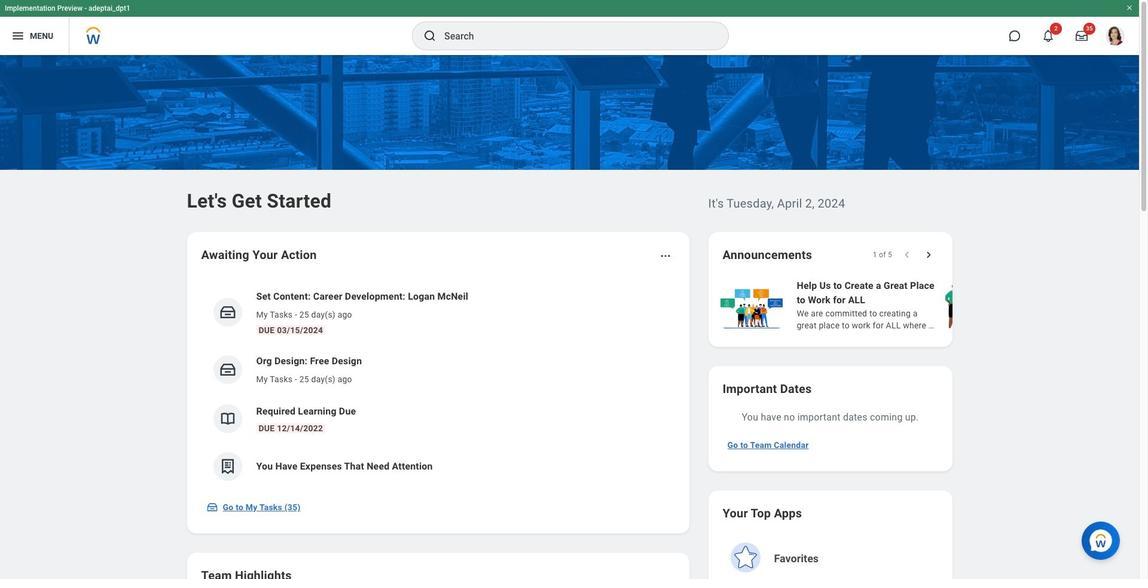 Task type: locate. For each thing, give the bounding box(es) containing it.
inbox large image
[[1076, 30, 1088, 42]]

inbox image
[[219, 303, 237, 321]]

0 vertical spatial inbox image
[[219, 361, 237, 379]]

chevron right small image
[[923, 249, 935, 261]]

chevron left small image
[[901, 249, 913, 261]]

notifications large image
[[1043, 30, 1055, 42]]

0 horizontal spatial inbox image
[[206, 501, 218, 513]]

list
[[718, 278, 1149, 333], [201, 280, 675, 491]]

status
[[874, 250, 893, 260]]

dashboard expenses image
[[219, 458, 237, 476]]

banner
[[0, 0, 1140, 55]]

1 horizontal spatial inbox image
[[219, 361, 237, 379]]

inbox image inside list
[[219, 361, 237, 379]]

main content
[[0, 55, 1149, 579]]

search image
[[423, 29, 437, 43]]

close environment banner image
[[1127, 4, 1134, 11]]

inbox image
[[219, 361, 237, 379], [206, 501, 218, 513]]

1 vertical spatial inbox image
[[206, 501, 218, 513]]



Task type: vqa. For each thing, say whether or not it's contained in the screenshot.
sixth column header from the right
no



Task type: describe. For each thing, give the bounding box(es) containing it.
justify image
[[11, 29, 25, 43]]

book open image
[[219, 410, 237, 428]]

profile logan mcneil image
[[1106, 26, 1125, 48]]

related actions image
[[660, 250, 672, 262]]

0 horizontal spatial list
[[201, 280, 675, 491]]

Search Workday  search field
[[445, 23, 704, 49]]

1 horizontal spatial list
[[718, 278, 1149, 333]]



